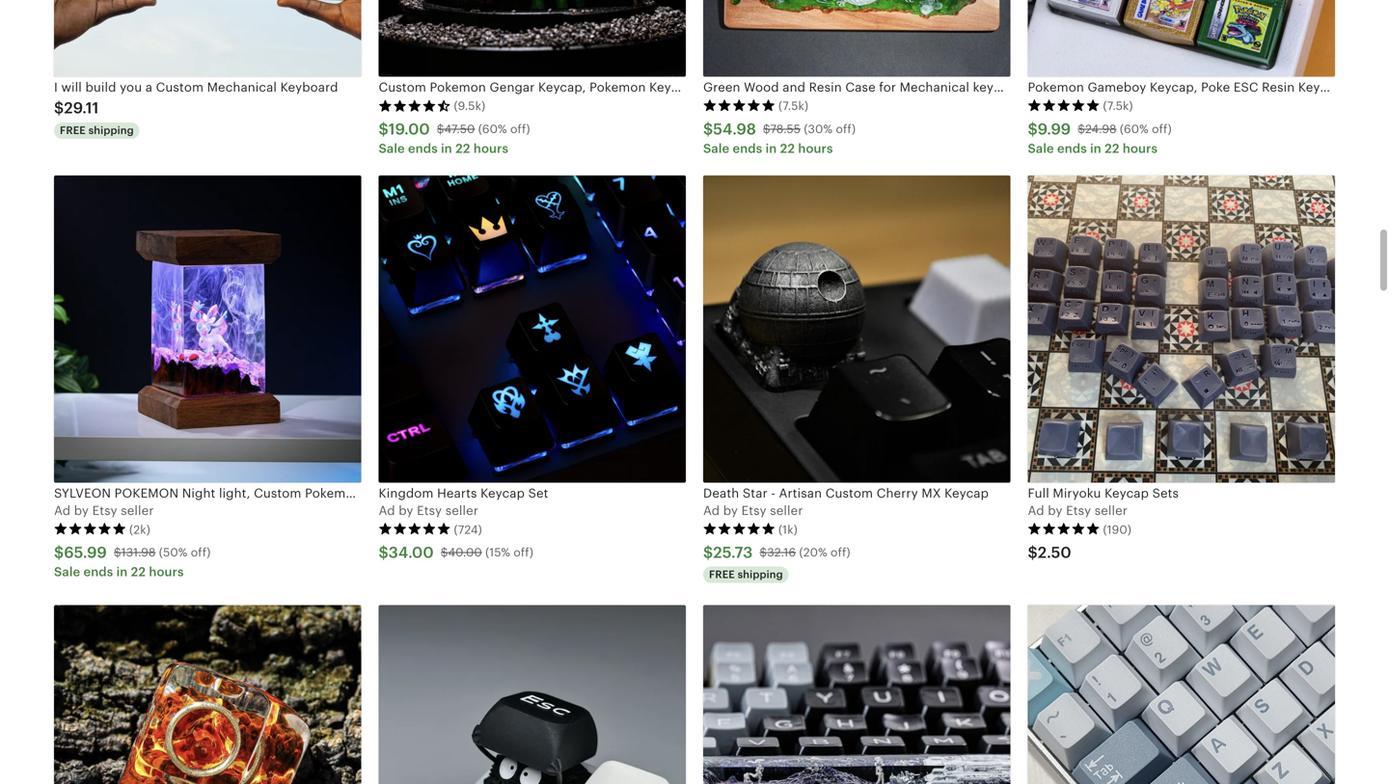 Task type: describe. For each thing, give the bounding box(es) containing it.
artisan
[[779, 486, 822, 501]]

off) for 65.99
[[191, 546, 211, 559]]

free inside i will build you a custom mechanical keyboard $ 29.11 free shipping
[[60, 124, 86, 136]]

a for full
[[1028, 504, 1037, 518]]

$ inside "$ 34.00 $ 40.00 (15% off)"
[[441, 546, 448, 559]]

off) for 19.00
[[511, 123, 530, 136]]

a up the $ 65.99 $ 131.98 (50% off) sale ends in 22 hours
[[54, 504, 63, 518]]

-
[[771, 486, 776, 501]]

1 d from the left
[[62, 504, 71, 518]]

etsy inside full miryoku keycap sets a d b y etsy seller
[[1066, 504, 1092, 518]]

hours inside the $ 65.99 $ 131.98 (50% off) sale ends in 22 hours
[[149, 565, 184, 580]]

ends inside the $ 65.99 $ 131.98 (50% off) sale ends in 22 hours
[[83, 565, 113, 580]]

5 out of 5 stars image for full miryoku keycap sets image at right
[[1028, 523, 1101, 536]]

1 b from the left
[[74, 504, 82, 518]]

custom pokemon gengar keycap, pokemon keycap, artisan keycap, anime keycap, custom keycaps, ghost pokemon image
[[379, 0, 686, 77]]

b inside the kingdom hearts keycap set a d b y etsy seller
[[399, 504, 407, 518]]

78.55
[[771, 123, 801, 136]]

ends for 54.98
[[733, 141, 763, 156]]

$ left 78.55
[[704, 121, 713, 138]]

0 vertical spatial i will build you a custom mechanical keyboard image
[[54, 0, 361, 77]]

22 inside the $ 65.99 $ 131.98 (50% off) sale ends in 22 hours
[[131, 565, 146, 580]]

in for 19.00
[[441, 141, 452, 156]]

i will build you a custom mechanical keyboard $ 29.11 free shipping
[[54, 80, 338, 136]]

y inside full miryoku keycap sets a d b y etsy seller
[[1056, 504, 1063, 518]]

1 seller from the left
[[121, 504, 154, 518]]

hearts
[[437, 486, 477, 501]]

$ down 4.5 out of 5 stars image
[[379, 121, 389, 138]]

(60% for 19.00
[[478, 123, 507, 136]]

set
[[528, 486, 549, 501]]

$ down kingdom on the bottom left
[[379, 544, 389, 562]]

etsy inside the kingdom hearts keycap set a d b y etsy seller
[[417, 504, 442, 518]]

shipping inside the $ 25.73 $ 32.16 (20% off) free shipping
[[738, 569, 783, 581]]

25.73
[[713, 544, 753, 562]]

keycap for $ 34.00 $ 40.00 (15% off)
[[481, 486, 525, 501]]

sets
[[1153, 486, 1179, 501]]

5 out of 5 stars image for kingdom hearts keycap set image
[[379, 523, 451, 536]]

death
[[704, 486, 740, 501]]

seller inside full miryoku keycap sets a d b y etsy seller
[[1095, 504, 1128, 518]]

$ right 9.99
[[1078, 123, 1086, 136]]

$ 25.73 $ 32.16 (20% off) free shipping
[[704, 544, 851, 581]]

will
[[61, 80, 82, 95]]

i
[[54, 80, 58, 95]]

shipping inside i will build you a custom mechanical keyboard $ 29.11 free shipping
[[88, 124, 134, 136]]

(1k)
[[779, 523, 798, 536]]

ends for 19.00
[[408, 141, 438, 156]]

etsy inside death star - artisan custom cherry mx keycap a d b y etsy seller
[[742, 504, 767, 518]]

$ left 24.98
[[1028, 121, 1038, 138]]

5 out of 5 stars image for death star - artisan custom cherry mx keycap image
[[704, 523, 776, 536]]

hours for 19.00
[[474, 141, 509, 156]]

sale for 54.98
[[704, 141, 730, 156]]

32.16
[[767, 546, 796, 559]]

a inside death star - artisan custom cherry mx keycap a d b y etsy seller
[[704, 504, 712, 518]]

5 out of 5 stars image up 54.98
[[704, 99, 776, 112]]

the moonwalker spacebar keycap, space bar keycap, gravity in interstellar space keycap, galaxy spacebar keycap, astronaut resin keycap image
[[704, 606, 1011, 785]]

$ right the 65.99
[[114, 546, 121, 559]]

$ down a d b y etsy seller
[[54, 544, 64, 562]]

22 for 19.00
[[456, 141, 471, 156]]

(50%
[[159, 546, 188, 559]]

seller inside death star - artisan custom cherry mx keycap a d b y etsy seller
[[770, 504, 803, 518]]

mx
[[922, 486, 942, 501]]

24.98
[[1086, 123, 1117, 136]]

(724)
[[454, 523, 482, 536]]

in for 9.99
[[1091, 141, 1102, 156]]

$ 65.99 $ 131.98 (50% off) sale ends in 22 hours
[[54, 544, 211, 580]]

sale inside the $ 65.99 $ 131.98 (50% off) sale ends in 22 hours
[[54, 565, 80, 580]]

d inside the kingdom hearts keycap set a d b y etsy seller
[[387, 504, 395, 518]]



Task type: vqa. For each thing, say whether or not it's contained in the screenshot.


Task type: locate. For each thing, give the bounding box(es) containing it.
1 horizontal spatial i will build you a custom mechanical keyboard image
[[1028, 606, 1336, 785]]

47.50
[[444, 123, 475, 136]]

hours for 54.98
[[798, 141, 833, 156]]

in down 47.50 on the left top
[[441, 141, 452, 156]]

hours inside $ 9.99 $ 24.98 (60% off) sale ends in 22 hours
[[1123, 141, 1158, 156]]

a
[[145, 80, 153, 95], [54, 504, 63, 518], [379, 504, 388, 518], [704, 504, 712, 518], [1028, 504, 1037, 518]]

kingdom hearts keycap set image
[[379, 176, 686, 483]]

0 horizontal spatial free
[[60, 124, 86, 136]]

sale down 9.99
[[1028, 141, 1055, 156]]

a right you
[[145, 80, 153, 95]]

b inside death star - artisan custom cherry mx keycap a d b y etsy seller
[[724, 504, 732, 518]]

(60% inside $ 9.99 $ 24.98 (60% off) sale ends in 22 hours
[[1120, 123, 1149, 136]]

0 vertical spatial shipping
[[88, 124, 134, 136]]

y inside death star - artisan custom cherry mx keycap a d b y etsy seller
[[731, 504, 738, 518]]

in down 78.55
[[766, 141, 777, 156]]

sale inside $ 19.00 $ 47.50 (60% off) sale ends in 22 hours
[[379, 141, 405, 156]]

0 horizontal spatial (7.5k)
[[779, 100, 809, 113]]

a for kingdom
[[379, 504, 388, 518]]

65.99
[[64, 544, 107, 562]]

1 horizontal spatial keycap
[[945, 486, 989, 501]]

(60% down (9.5k)
[[478, 123, 507, 136]]

full miryoku keycap sets a d b y etsy seller
[[1028, 486, 1179, 518]]

(7.5k) up 24.98
[[1104, 100, 1134, 113]]

etsy down miryoku
[[1066, 504, 1092, 518]]

ends down 9.99
[[1058, 141, 1087, 156]]

40.00
[[448, 546, 482, 559]]

2 horizontal spatial keycap
[[1105, 486, 1149, 501]]

5 out of 5 stars image
[[704, 99, 776, 112], [1028, 99, 1101, 112], [54, 523, 126, 536], [379, 523, 451, 536], [704, 523, 776, 536], [1028, 523, 1101, 536]]

d
[[62, 504, 71, 518], [387, 504, 395, 518], [712, 504, 720, 518], [1037, 504, 1045, 518]]

off) for 54.98
[[836, 123, 856, 136]]

131.98
[[121, 546, 156, 559]]

custom
[[156, 80, 204, 95], [826, 486, 874, 501]]

3 seller from the left
[[770, 504, 803, 518]]

22 for 9.99
[[1105, 141, 1120, 156]]

off) right 47.50 on the left top
[[511, 123, 530, 136]]

54.98
[[713, 121, 757, 138]]

4 etsy from the left
[[1066, 504, 1092, 518]]

hours for 9.99
[[1123, 141, 1158, 156]]

4.5 out of 5 stars image
[[379, 99, 451, 112]]

2 d from the left
[[387, 504, 395, 518]]

a d b y etsy seller
[[54, 504, 154, 518]]

a inside i will build you a custom mechanical keyboard $ 29.11 free shipping
[[145, 80, 153, 95]]

a for i
[[145, 80, 153, 95]]

off) right (50%
[[191, 546, 211, 559]]

etsy down star
[[742, 504, 767, 518]]

off) for 9.99
[[1152, 123, 1172, 136]]

off) right (20%
[[831, 546, 851, 559]]

$ down full
[[1028, 544, 1038, 562]]

(190)
[[1104, 523, 1132, 536]]

hours
[[474, 141, 509, 156], [798, 141, 833, 156], [1123, 141, 1158, 156], [149, 565, 184, 580]]

pokemon gameboy keycap, poke esc resin keycap, custom pokemon handmade keycap, pokemon character custom keycap | gift ideas image
[[1028, 0, 1336, 77]]

22 inside $ 54.98 $ 78.55 (30% off) sale ends in 22 hours
[[780, 141, 795, 156]]

shipping down 32.16
[[738, 569, 783, 581]]

$ 2.50
[[1028, 544, 1072, 562]]

b down death
[[724, 504, 732, 518]]

$ right 25.73
[[760, 546, 767, 559]]

etsy down kingdom on the bottom left
[[417, 504, 442, 518]]

1 etsy from the left
[[92, 504, 117, 518]]

off) inside the $ 65.99 $ 131.98 (50% off) sale ends in 22 hours
[[191, 546, 211, 559]]

seller
[[121, 504, 154, 518], [446, 504, 479, 518], [770, 504, 803, 518], [1095, 504, 1128, 518]]

d inside death star - artisan custom cherry mx keycap a d b y etsy seller
[[712, 504, 720, 518]]

off) right the (15%
[[514, 546, 534, 559]]

$ 34.00 $ 40.00 (15% off)
[[379, 544, 534, 562]]

free down 29.11
[[60, 124, 86, 136]]

in down '131.98'
[[116, 565, 128, 580]]

$ right 54.98
[[763, 123, 771, 136]]

22 down 47.50 on the left top
[[456, 141, 471, 156]]

ends for 9.99
[[1058, 141, 1087, 156]]

22
[[456, 141, 471, 156], [780, 141, 795, 156], [1105, 141, 1120, 156], [131, 565, 146, 580]]

custom inside i will build you a custom mechanical keyboard $ 29.11 free shipping
[[156, 80, 204, 95]]

y down miryoku
[[1056, 504, 1063, 518]]

b
[[74, 504, 82, 518], [399, 504, 407, 518], [724, 504, 732, 518], [1048, 504, 1056, 518]]

4 b from the left
[[1048, 504, 1056, 518]]

0 horizontal spatial i will build you a custom mechanical keyboard image
[[54, 0, 361, 77]]

19.00
[[389, 121, 430, 138]]

seller up (1k)
[[770, 504, 803, 518]]

1 vertical spatial shipping
[[738, 569, 783, 581]]

1 vertical spatial i will build you a custom mechanical keyboard image
[[1028, 606, 1336, 785]]

shipping down 29.11
[[88, 124, 134, 136]]

1 (7.5k) from the left
[[779, 100, 809, 113]]

$ down death
[[704, 544, 713, 562]]

3 d from the left
[[712, 504, 720, 518]]

b up the 65.99
[[74, 504, 82, 518]]

2 y from the left
[[407, 504, 414, 518]]

5 out of 5 stars image up 9.99
[[1028, 99, 1101, 112]]

ends inside $ 9.99 $ 24.98 (60% off) sale ends in 22 hours
[[1058, 141, 1087, 156]]

etsy
[[92, 504, 117, 518], [417, 504, 442, 518], [742, 504, 767, 518], [1066, 504, 1092, 518]]

0 horizontal spatial shipping
[[88, 124, 134, 136]]

0 horizontal spatial custom
[[156, 80, 204, 95]]

off)
[[511, 123, 530, 136], [836, 123, 856, 136], [1152, 123, 1172, 136], [191, 546, 211, 559], [514, 546, 534, 559], [831, 546, 851, 559]]

2.50
[[1038, 544, 1072, 562]]

sale for 19.00
[[379, 141, 405, 156]]

(60% right 24.98
[[1120, 123, 1149, 136]]

(30%
[[804, 123, 833, 136]]

y down death
[[731, 504, 738, 518]]

2 keycap from the left
[[945, 486, 989, 501]]

off) inside $ 54.98 $ 78.55 (30% off) sale ends in 22 hours
[[836, 123, 856, 136]]

ends down 54.98
[[733, 141, 763, 156]]

2 (60% from the left
[[1120, 123, 1149, 136]]

free down 25.73
[[709, 569, 735, 581]]

seller up (2k)
[[121, 504, 154, 518]]

sale
[[379, 141, 405, 156], [704, 141, 730, 156], [1028, 141, 1055, 156], [54, 565, 80, 580]]

miryoku
[[1053, 486, 1102, 501]]

1 horizontal spatial (60%
[[1120, 123, 1149, 136]]

in down 24.98
[[1091, 141, 1102, 156]]

build
[[85, 80, 116, 95]]

death star - artisan custom cherry mx keycap image
[[704, 176, 1011, 483]]

sale for 9.99
[[1028, 141, 1055, 156]]

d down full
[[1037, 504, 1045, 518]]

22 inside $ 19.00 $ 47.50 (60% off) sale ends in 22 hours
[[456, 141, 471, 156]]

(60% for 9.99
[[1120, 123, 1149, 136]]

sale down 54.98
[[704, 141, 730, 156]]

22 inside $ 9.99 $ 24.98 (60% off) sale ends in 22 hours
[[1105, 141, 1120, 156]]

(7.5k)
[[779, 100, 809, 113], [1104, 100, 1134, 113]]

5 out of 5 stars image for sylveon pokemon night light, custom pokemon epoxy lamp, gaming decor resin wood art lamp bedroom table lamp christmas gift for her image
[[54, 523, 126, 536]]

1 vertical spatial free
[[709, 569, 735, 581]]

a inside the kingdom hearts keycap set a d b y etsy seller
[[379, 504, 388, 518]]

3 b from the left
[[724, 504, 732, 518]]

star
[[743, 486, 768, 501]]

5 out of 5 stars image up 2.50
[[1028, 523, 1101, 536]]

hours inside $ 54.98 $ 78.55 (30% off) sale ends in 22 hours
[[798, 141, 833, 156]]

i will build you a custom mechanical keyboard image
[[54, 0, 361, 77], [1028, 606, 1336, 785]]

(60%
[[478, 123, 507, 136], [1120, 123, 1149, 136]]

in inside $ 9.99 $ 24.98 (60% off) sale ends in 22 hours
[[1091, 141, 1102, 156]]

1 horizontal spatial shipping
[[738, 569, 783, 581]]

kingdom
[[379, 486, 434, 501]]

(7.5k) up 78.55
[[779, 100, 809, 113]]

ends down 19.00 at top
[[408, 141, 438, 156]]

1 vertical spatial custom
[[826, 486, 874, 501]]

ends
[[408, 141, 438, 156], [733, 141, 763, 156], [1058, 141, 1087, 156], [83, 565, 113, 580]]

shipping
[[88, 124, 134, 136], [738, 569, 783, 581]]

$ right 19.00 at top
[[437, 123, 444, 136]]

hours inside $ 19.00 $ 47.50 (60% off) sale ends in 22 hours
[[474, 141, 509, 156]]

0 horizontal spatial keycap
[[481, 486, 525, 501]]

9.99
[[1038, 121, 1071, 138]]

the ring of the dark lord keycap, custom resin keycap, arrtisan keycaps for cherry mx keyboard, handmade keycap lotr, christmas gifts image
[[54, 606, 361, 785]]

in inside $ 19.00 $ 47.50 (60% off) sale ends in 22 hours
[[441, 141, 452, 156]]

1 (60% from the left
[[478, 123, 507, 136]]

$ 9.99 $ 24.98 (60% off) sale ends in 22 hours
[[1028, 121, 1172, 156]]

off) inside $ 9.99 $ 24.98 (60% off) sale ends in 22 hours
[[1152, 123, 1172, 136]]

22 for 54.98
[[780, 141, 795, 156]]

b down kingdom on the bottom left
[[399, 504, 407, 518]]

5 out of 5 stars image up 25.73
[[704, 523, 776, 536]]

22 down 78.55
[[780, 141, 795, 156]]

off) inside "$ 34.00 $ 40.00 (15% off)"
[[514, 546, 534, 559]]

(7.5k) for 54.98
[[779, 100, 809, 113]]

y up the 65.99
[[82, 504, 89, 518]]

y
[[82, 504, 89, 518], [407, 504, 414, 518], [731, 504, 738, 518], [1056, 504, 1063, 518]]

free inside the $ 25.73 $ 32.16 (20% off) free shipping
[[709, 569, 735, 581]]

keycap inside death star - artisan custom cherry mx keycap a d b y etsy seller
[[945, 486, 989, 501]]

$ inside i will build you a custom mechanical keyboard $ 29.11 free shipping
[[54, 100, 64, 117]]

in inside $ 54.98 $ 78.55 (30% off) sale ends in 22 hours
[[766, 141, 777, 156]]

a down kingdom on the bottom left
[[379, 504, 388, 518]]

keycap for $ 2.50
[[1105, 486, 1149, 501]]

2 b from the left
[[399, 504, 407, 518]]

mechanical
[[207, 80, 277, 95]]

death star - artisan custom cherry mx keycap a d b y etsy seller
[[704, 486, 989, 518]]

off) for 25.73
[[831, 546, 851, 559]]

d down death
[[712, 504, 720, 518]]

keycap left set
[[481, 486, 525, 501]]

green wood and resin case for mechanical keyboards, wood case 60% for keyboards, resin wrist rest for layout 60, back to school gifts image
[[704, 0, 1011, 77]]

a down death
[[704, 504, 712, 518]]

$ 54.98 $ 78.55 (30% off) sale ends in 22 hours
[[704, 121, 856, 156]]

29.11
[[64, 100, 99, 117]]

22 down 24.98
[[1105, 141, 1120, 156]]

1 y from the left
[[82, 504, 89, 518]]

sale down 19.00 at top
[[379, 141, 405, 156]]

keycap up (190)
[[1105, 486, 1149, 501]]

b down full
[[1048, 504, 1056, 518]]

off) right 24.98
[[1152, 123, 1172, 136]]

cherry
[[877, 486, 919, 501]]

3 y from the left
[[731, 504, 738, 518]]

0 horizontal spatial (60%
[[478, 123, 507, 136]]

keycap
[[481, 486, 525, 501], [945, 486, 989, 501], [1105, 486, 1149, 501]]

a down full
[[1028, 504, 1037, 518]]

5 out of 5 stars image down a d b y etsy seller
[[54, 523, 126, 536]]

3 keycap from the left
[[1105, 486, 1149, 501]]

keycap right mx
[[945, 486, 989, 501]]

d down kingdom on the bottom left
[[387, 504, 395, 518]]

kingdom hearts keycap set a d b y etsy seller
[[379, 486, 549, 518]]

a inside full miryoku keycap sets a d b y etsy seller
[[1028, 504, 1037, 518]]

seller inside the kingdom hearts keycap set a d b y etsy seller
[[446, 504, 479, 518]]

in
[[441, 141, 452, 156], [766, 141, 777, 156], [1091, 141, 1102, 156], [116, 565, 128, 580]]

keycap inside the kingdom hearts keycap set a d b y etsy seller
[[481, 486, 525, 501]]

1 horizontal spatial (7.5k)
[[1104, 100, 1134, 113]]

b inside full miryoku keycap sets a d b y etsy seller
[[1048, 504, 1056, 518]]

1 keycap from the left
[[481, 486, 525, 501]]

$
[[54, 100, 64, 117], [379, 121, 389, 138], [704, 121, 713, 138], [1028, 121, 1038, 138], [437, 123, 444, 136], [763, 123, 771, 136], [1078, 123, 1086, 136], [54, 544, 64, 562], [379, 544, 389, 562], [704, 544, 713, 562], [1028, 544, 1038, 562], [114, 546, 121, 559], [441, 546, 448, 559], [760, 546, 767, 559]]

off) for 34.00
[[514, 546, 534, 559]]

3 etsy from the left
[[742, 504, 767, 518]]

off) right (30%
[[836, 123, 856, 136]]

22 down '131.98'
[[131, 565, 146, 580]]

(2k)
[[129, 523, 150, 536]]

seller up (190)
[[1095, 504, 1128, 518]]

2 seller from the left
[[446, 504, 479, 518]]

(15%
[[486, 546, 511, 559]]

5 out of 5 stars image up 34.00
[[379, 523, 451, 536]]

1 horizontal spatial free
[[709, 569, 735, 581]]

sale inside $ 54.98 $ 78.55 (30% off) sale ends in 22 hours
[[704, 141, 730, 156]]

custom left the cherry
[[826, 486, 874, 501]]

2 (7.5k) from the left
[[1104, 100, 1134, 113]]

d inside full miryoku keycap sets a d b y etsy seller
[[1037, 504, 1045, 518]]

full
[[1028, 486, 1050, 501]]

off) inside $ 19.00 $ 47.50 (60% off) sale ends in 22 hours
[[511, 123, 530, 136]]

$ right 34.00
[[441, 546, 448, 559]]

4 d from the left
[[1037, 504, 1045, 518]]

(9.5k)
[[454, 100, 486, 113]]

4 y from the left
[[1056, 504, 1063, 518]]

ends inside $ 54.98 $ 78.55 (30% off) sale ends in 22 hours
[[733, 141, 763, 156]]

custom right you
[[156, 80, 204, 95]]

y inside the kingdom hearts keycap set a d b y etsy seller
[[407, 504, 414, 518]]

off) inside the $ 25.73 $ 32.16 (20% off) free shipping
[[831, 546, 851, 559]]

0 vertical spatial custom
[[156, 80, 204, 95]]

ends inside $ 19.00 $ 47.50 (60% off) sale ends in 22 hours
[[408, 141, 438, 156]]

$ down i
[[54, 100, 64, 117]]

(7.5k) for 9.99
[[1104, 100, 1134, 113]]

sylveon pokemon night light, custom pokemon epoxy lamp, gaming decor resin wood art lamp bedroom table lamp christmas gift for her image
[[54, 176, 361, 483]]

ends down the 65.99
[[83, 565, 113, 580]]

4 seller from the left
[[1095, 504, 1128, 518]]

(60% inside $ 19.00 $ 47.50 (60% off) sale ends in 22 hours
[[478, 123, 507, 136]]

keyboard gremlin esc artisan keycap for mx style keyboards image
[[379, 606, 686, 785]]

$ 19.00 $ 47.50 (60% off) sale ends in 22 hours
[[379, 121, 530, 156]]

you
[[120, 80, 142, 95]]

sale down the 65.99
[[54, 565, 80, 580]]

(20%
[[800, 546, 828, 559]]

in inside the $ 65.99 $ 131.98 (50% off) sale ends in 22 hours
[[116, 565, 128, 580]]

34.00
[[389, 544, 434, 562]]

keyboard
[[280, 80, 338, 95]]

1 horizontal spatial custom
[[826, 486, 874, 501]]

etsy up the 65.99
[[92, 504, 117, 518]]

free
[[60, 124, 86, 136], [709, 569, 735, 581]]

keycap inside full miryoku keycap sets a d b y etsy seller
[[1105, 486, 1149, 501]]

custom inside death star - artisan custom cherry mx keycap a d b y etsy seller
[[826, 486, 874, 501]]

sale inside $ 9.99 $ 24.98 (60% off) sale ends in 22 hours
[[1028, 141, 1055, 156]]

seller down hearts
[[446, 504, 479, 518]]

in for 54.98
[[766, 141, 777, 156]]

2 etsy from the left
[[417, 504, 442, 518]]

y down kingdom on the bottom left
[[407, 504, 414, 518]]

0 vertical spatial free
[[60, 124, 86, 136]]

d up the 65.99
[[62, 504, 71, 518]]

full miryoku keycap sets image
[[1028, 176, 1336, 483]]



